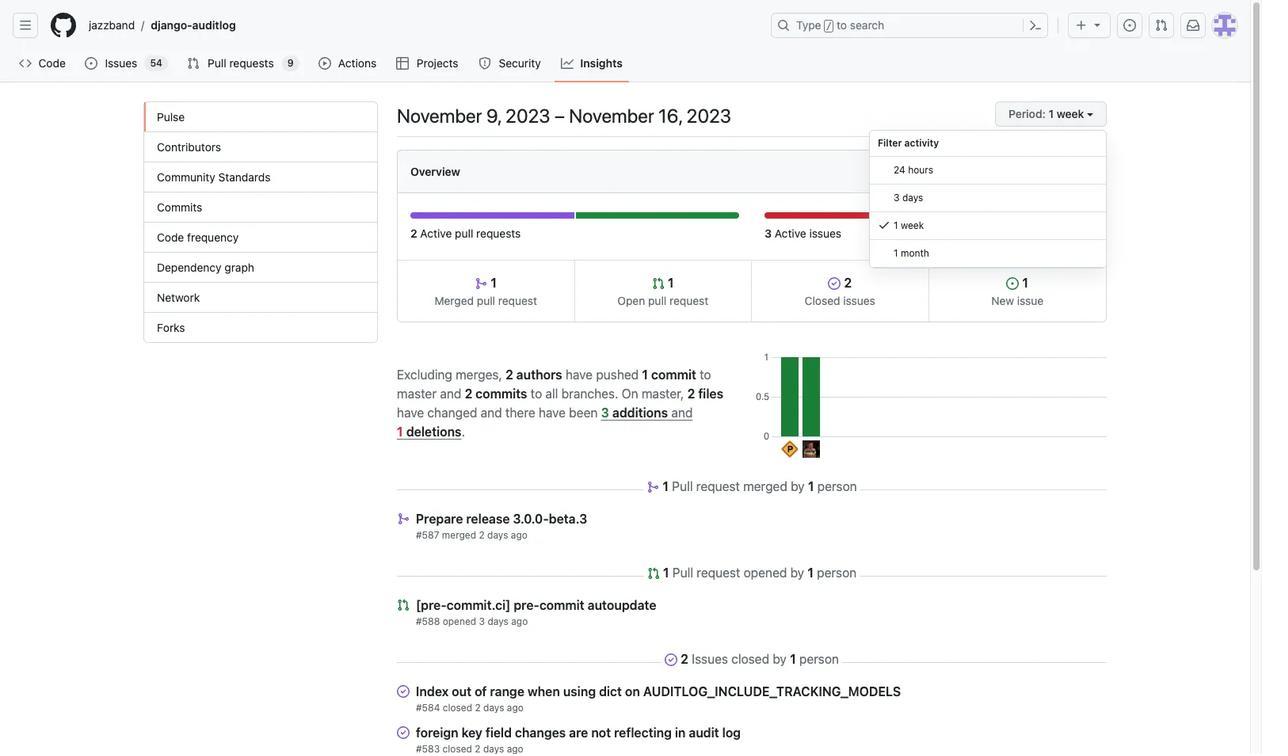 Task type: describe. For each thing, give the bounding box(es) containing it.
merged inside prepare release 3.0.0-beta.3 #587 merged 2 days ago
[[442, 530, 477, 541]]

/ for type
[[827, 21, 832, 32]]

2 inside the index out of range when using dict on auditlog_include_tracking_models #584 closed 2 days ago
[[475, 702, 481, 714]]

dependency graph link
[[144, 253, 377, 283]]

3 days
[[894, 192, 924, 204]]

filter activity
[[878, 137, 940, 149]]

3 inside "2 commits to all branches.   on master, 2 files have changed and there have been 3 additions and 1 deletions ."
[[601, 406, 609, 420]]

closed image
[[397, 686, 410, 698]]

active for issues
[[775, 227, 807, 240]]

3 active issues
[[765, 227, 842, 240]]

pulse
[[157, 110, 185, 124]]

1 vertical spatial issue closed image
[[665, 654, 678, 667]]

contributors
[[157, 140, 221, 154]]

range
[[490, 685, 525, 699]]

git pull request image for issue opened icon
[[1156, 19, 1169, 32]]

ago inside prepare release 3.0.0-beta.3 #587 merged 2 days ago
[[511, 530, 528, 541]]

closed image
[[397, 727, 410, 740]]

0 horizontal spatial pull
[[455, 227, 474, 240]]

to for type / to search
[[837, 18, 848, 32]]

2 down overview on the top left of page
[[411, 227, 418, 240]]

16,
[[659, 105, 683, 127]]

0 vertical spatial closed
[[732, 652, 770, 667]]

1 vertical spatial git merge image
[[647, 481, 660, 494]]

overview
[[411, 165, 461, 178]]

django-
[[151, 18, 192, 32]]

pull for merged
[[477, 294, 496, 308]]

0 vertical spatial opened
[[744, 566, 788, 580]]

forks
[[157, 321, 185, 335]]

1 inside popup button
[[1049, 107, 1055, 121]]

1 november from the left
[[397, 105, 482, 127]]

by for opened
[[791, 566, 805, 580]]

to inside to master and
[[700, 367, 712, 382]]

request for 1 pull request merged by 1 person
[[697, 480, 740, 494]]

dependency
[[157, 261, 222, 274]]

have down master
[[397, 406, 424, 420]]

–
[[555, 105, 565, 127]]

check image
[[878, 219, 891, 232]]

3 inside [pre-commit.ci] pre-commit autoupdate #588 opened 3 days ago
[[479, 616, 485, 628]]

pull requests
[[208, 56, 274, 70]]

24
[[894, 164, 906, 176]]

days inside the index out of range when using dict on auditlog_include_tracking_models #584 closed 2 days ago
[[484, 702, 505, 714]]

0 vertical spatial git pull request image
[[652, 277, 665, 290]]

master
[[397, 387, 437, 401]]

1 month
[[894, 247, 930, 259]]

2 up closed issues
[[841, 276, 852, 290]]

security link
[[473, 52, 549, 75]]

2 up commits
[[506, 367, 514, 382]]

actions
[[338, 56, 377, 70]]

been
[[569, 406, 598, 420]]

2 vertical spatial person
[[800, 652, 840, 667]]

graph image
[[561, 57, 574, 70]]

search
[[851, 18, 885, 32]]

network
[[157, 291, 200, 304]]

field
[[486, 726, 512, 740]]

in
[[675, 726, 686, 740]]

1 month link
[[871, 240, 1107, 268]]

0 vertical spatial commit
[[652, 367, 697, 382]]

9,
[[487, 105, 502, 127]]

projects link
[[390, 52, 466, 75]]

when
[[528, 685, 560, 699]]

commits link
[[144, 193, 377, 223]]

person for 1 pull request opened by 1 person
[[817, 566, 857, 580]]

[pre-commit.ci] pre-commit autoupdate #588 opened 3 days ago
[[416, 599, 657, 628]]

frequency
[[187, 231, 239, 244]]

1 pull request opened by 1 person
[[664, 566, 857, 580]]

table image
[[397, 57, 409, 70]]

index
[[416, 685, 449, 699]]

auditlog_include_tracking_models
[[644, 685, 902, 699]]

insights link
[[555, 52, 629, 75]]

contributors link
[[144, 132, 377, 163]]

not
[[592, 726, 611, 740]]

by for merged
[[791, 480, 805, 494]]

request for merged pull request
[[499, 294, 538, 308]]

days inside prepare release 3.0.0-beta.3 #587 merged 2 days ago
[[488, 530, 509, 541]]

command palette image
[[1030, 19, 1043, 32]]

new issue
[[992, 294, 1044, 308]]

code frequency link
[[144, 223, 377, 253]]

additions
[[613, 406, 668, 420]]

merged pull request
[[435, 294, 538, 308]]

changed
[[428, 406, 478, 420]]

code for code frequency
[[157, 231, 184, 244]]

key
[[462, 726, 483, 740]]

#588
[[416, 616, 440, 628]]

1 week inside 1 week popup button
[[1049, 107, 1085, 121]]

2 up index out of range when using dict on auditlog_include_tracking_models link
[[681, 652, 689, 667]]

2 down merges, at left
[[465, 387, 473, 401]]

november 9, 2023 – november 16, 2023
[[397, 105, 732, 127]]

are
[[569, 726, 589, 740]]

pull for 1 pull request opened by 1 person
[[673, 566, 694, 580]]

foreign
[[416, 726, 459, 740]]

commits
[[476, 387, 528, 401]]

to master and
[[397, 367, 712, 401]]

actions link
[[312, 52, 384, 75]]

pull for open
[[649, 294, 667, 308]]

activity
[[905, 137, 940, 149]]

on
[[626, 685, 640, 699]]

pushed
[[596, 367, 639, 382]]

closed inside the index out of range when using dict on auditlog_include_tracking_models #584 closed 2 days ago
[[443, 702, 473, 714]]

0 horizontal spatial git merge image
[[475, 277, 488, 290]]

prepare
[[416, 512, 463, 526]]

commit.ci]
[[447, 599, 511, 613]]

jazzband
[[89, 18, 135, 32]]

1 week link
[[871, 212, 1107, 240]]

branches.
[[562, 387, 619, 401]]

code image
[[19, 57, 32, 70]]

community standards
[[157, 170, 271, 184]]

1 vertical spatial requests
[[477, 227, 521, 240]]

notifications image
[[1188, 19, 1200, 32]]

have up branches.
[[566, 367, 593, 382]]

and inside to master and
[[440, 387, 462, 401]]

insights
[[581, 56, 623, 70]]

9
[[288, 57, 294, 69]]

insights element
[[144, 101, 378, 343]]

index out of range when using dict on auditlog_include_tracking_models #584 closed 2 days ago
[[416, 685, 902, 714]]

autoupdate
[[588, 599, 657, 613]]

of
[[475, 685, 487, 699]]

#587
[[416, 530, 440, 541]]

2 commits to all branches.   on master, 2 files have changed and there have been 3 additions and 1 deletions .
[[397, 387, 724, 439]]

list containing jazzband
[[82, 13, 762, 38]]

audit
[[689, 726, 720, 740]]

projects
[[417, 56, 459, 70]]

git merge image
[[397, 513, 410, 526]]

month
[[901, 247, 930, 259]]

0 horizontal spatial issues
[[810, 227, 842, 240]]

days inside [pre-commit.ci] pre-commit autoupdate #588 opened 3 days ago
[[488, 616, 509, 628]]



Task type: locate. For each thing, give the bounding box(es) containing it.
commit up master,
[[652, 367, 697, 382]]

0 vertical spatial issue closed image
[[829, 277, 841, 290]]

1 horizontal spatial pull
[[477, 294, 496, 308]]

active up 'closed'
[[775, 227, 807, 240]]

issue opened image
[[85, 57, 98, 70], [1007, 277, 1020, 290]]

pull right open
[[649, 294, 667, 308]]

0 vertical spatial week
[[1057, 107, 1085, 121]]

1 vertical spatial issues
[[692, 652, 729, 667]]

request for 1 pull request opened by 1 person
[[697, 566, 741, 580]]

prepare release 3.0.0-beta.3 #587 merged 2 days ago
[[416, 512, 588, 541]]

on
[[622, 387, 639, 401]]

1 horizontal spatial to
[[700, 367, 712, 382]]

2 inside prepare release 3.0.0-beta.3 #587 merged 2 days ago
[[479, 530, 485, 541]]

code for code
[[38, 56, 66, 70]]

merges,
[[456, 367, 503, 382]]

0 vertical spatial by
[[791, 480, 805, 494]]

menu containing filter activity
[[870, 130, 1108, 269]]

2 2023 from the left
[[687, 105, 732, 127]]

[pre-
[[416, 599, 447, 613]]

3 inside 3 days link
[[894, 192, 900, 204]]

open pull request
[[618, 294, 709, 308]]

all
[[546, 387, 558, 401]]

play image
[[318, 57, 331, 70]]

git pull request image left [pre-
[[397, 599, 410, 612]]

closed down out on the left bottom of the page
[[443, 702, 473, 714]]

and down commits
[[481, 406, 502, 420]]

beta.3
[[549, 512, 588, 526]]

1 horizontal spatial opened
[[744, 566, 788, 580]]

week inside popup button
[[1057, 107, 1085, 121]]

days inside 3 days link
[[903, 192, 924, 204]]

pull right the merged on the top left
[[477, 294, 496, 308]]

request for open pull request
[[670, 294, 709, 308]]

1 inside "2 commits to all branches.   on master, 2 files have changed and there have been 3 additions and 1 deletions ."
[[397, 425, 403, 439]]

pulse link
[[144, 102, 377, 132]]

.
[[462, 425, 465, 439]]

merged
[[435, 294, 474, 308]]

git pull request image
[[1156, 19, 1169, 32], [187, 57, 200, 70]]

pull for 1 pull request merged by 1 person
[[672, 480, 693, 494]]

changes
[[515, 726, 566, 740]]

/ inside jazzband / django-auditlog
[[141, 19, 145, 32]]

3 days link
[[871, 185, 1107, 212]]

out
[[452, 685, 472, 699]]

0 vertical spatial merged
[[744, 480, 788, 494]]

issue opened image
[[1124, 19, 1137, 32]]

2 vertical spatial by
[[773, 652, 787, 667]]

issues right 'closed'
[[844, 294, 876, 308]]

1 horizontal spatial git merge image
[[647, 481, 660, 494]]

0 vertical spatial git merge image
[[475, 277, 488, 290]]

issue closed image
[[829, 277, 841, 290], [665, 654, 678, 667]]

0 horizontal spatial closed
[[443, 702, 473, 714]]

homepage image
[[51, 13, 76, 38]]

issue closed image up index out of range when using dict on auditlog_include_tracking_models link
[[665, 654, 678, 667]]

dict
[[599, 685, 622, 699]]

code link
[[13, 52, 72, 75]]

24 hours link
[[871, 157, 1107, 185]]

standards
[[218, 170, 271, 184]]

1 vertical spatial git pull request image
[[648, 568, 660, 580]]

0 vertical spatial git pull request image
[[1156, 19, 1169, 32]]

git merge image
[[475, 277, 488, 290], [647, 481, 660, 494]]

0 vertical spatial pull
[[208, 56, 227, 70]]

jazzband link
[[82, 13, 141, 38]]

1 horizontal spatial issue closed image
[[829, 277, 841, 290]]

git pull request image right 54
[[187, 57, 200, 70]]

0 horizontal spatial git pull request image
[[187, 57, 200, 70]]

1 active from the left
[[421, 227, 452, 240]]

2 vertical spatial ago
[[507, 702, 524, 714]]

graph
[[225, 261, 254, 274]]

0 horizontal spatial issue opened image
[[85, 57, 98, 70]]

0 horizontal spatial issue closed image
[[665, 654, 678, 667]]

days down commit.ci]
[[488, 616, 509, 628]]

0 horizontal spatial november
[[397, 105, 482, 127]]

1 horizontal spatial and
[[481, 406, 502, 420]]

2 down release
[[479, 530, 485, 541]]

54
[[150, 57, 163, 69]]

1 vertical spatial opened
[[443, 616, 477, 628]]

1 vertical spatial closed
[[443, 702, 473, 714]]

1 horizontal spatial november
[[569, 105, 655, 127]]

2 active pull requests
[[411, 227, 521, 240]]

pre-
[[514, 599, 540, 613]]

0 horizontal spatial code
[[38, 56, 66, 70]]

1 horizontal spatial commit
[[652, 367, 697, 382]]

issues left 54
[[105, 56, 137, 70]]

dependency graph
[[157, 261, 254, 274]]

2 horizontal spatial to
[[837, 18, 848, 32]]

1 vertical spatial pull
[[672, 480, 693, 494]]

have down "all"
[[539, 406, 566, 420]]

new
[[992, 294, 1015, 308]]

issue closed image up closed issues
[[829, 277, 841, 290]]

prepare release 3.0.0-beta.3 link
[[416, 512, 588, 526]]

2 left files
[[688, 387, 696, 401]]

active down overview on the top left of page
[[421, 227, 452, 240]]

commit
[[652, 367, 697, 382], [540, 599, 585, 613]]

2 horizontal spatial pull
[[649, 294, 667, 308]]

issue opened image down "jazzband" link
[[85, 57, 98, 70]]

2 vertical spatial to
[[531, 387, 542, 401]]

0 horizontal spatial issues
[[105, 56, 137, 70]]

0 horizontal spatial active
[[421, 227, 452, 240]]

1
[[1049, 107, 1055, 121], [894, 220, 899, 232], [894, 247, 899, 259], [488, 276, 497, 290], [665, 276, 674, 290], [1020, 276, 1029, 290], [643, 367, 649, 382], [397, 425, 403, 439], [663, 480, 669, 494], [809, 480, 815, 494], [664, 566, 670, 580], [808, 566, 814, 580], [790, 652, 797, 667]]

2 vertical spatial git pull request image
[[397, 599, 410, 612]]

issues left check "image"
[[810, 227, 842, 240]]

1 horizontal spatial merged
[[744, 480, 788, 494]]

code frequency
[[157, 231, 239, 244]]

1 vertical spatial merged
[[442, 530, 477, 541]]

2 issues         closed by 1 person
[[681, 652, 840, 667]]

2023
[[506, 105, 551, 127], [687, 105, 732, 127]]

2 november from the left
[[569, 105, 655, 127]]

0 horizontal spatial week
[[901, 220, 925, 232]]

1 vertical spatial to
[[700, 367, 712, 382]]

closed issues
[[805, 294, 876, 308]]

1 week button
[[996, 101, 1108, 127]]

1 horizontal spatial issue opened image
[[1007, 277, 1020, 290]]

week
[[1057, 107, 1085, 121], [901, 220, 925, 232]]

1 horizontal spatial git pull request image
[[1156, 19, 1169, 32]]

files
[[699, 387, 724, 401]]

person for 1 pull request merged by 1 person
[[818, 480, 858, 494]]

active
[[421, 227, 452, 240], [775, 227, 807, 240]]

0 vertical spatial 1 week
[[1049, 107, 1085, 121]]

0 horizontal spatial requests
[[229, 56, 274, 70]]

git pull request image up the 'open pull request'
[[652, 277, 665, 290]]

ago inside [pre-commit.ci] pre-commit autoupdate #588 opened 3 days ago
[[512, 616, 528, 628]]

type / to search
[[797, 18, 885, 32]]

pull
[[455, 227, 474, 240], [477, 294, 496, 308], [649, 294, 667, 308]]

git merge image up merged pull request
[[475, 277, 488, 290]]

security
[[499, 56, 541, 70]]

3
[[894, 192, 900, 204], [765, 227, 772, 240], [601, 406, 609, 420], [479, 616, 485, 628]]

and
[[440, 387, 462, 401], [481, 406, 502, 420], [672, 406, 693, 420]]

3.0.0-
[[513, 512, 549, 526]]

closed
[[805, 294, 841, 308]]

2 horizontal spatial and
[[672, 406, 693, 420]]

0 horizontal spatial /
[[141, 19, 145, 32]]

reflecting
[[615, 726, 672, 740]]

issues up index out of range when using dict on auditlog_include_tracking_models link
[[692, 652, 729, 667]]

issue
[[1018, 294, 1044, 308]]

deletions
[[407, 425, 462, 439]]

1 horizontal spatial code
[[157, 231, 184, 244]]

log
[[723, 726, 741, 740]]

/ for jazzband
[[141, 19, 145, 32]]

closed
[[732, 652, 770, 667], [443, 702, 473, 714]]

merged
[[744, 480, 788, 494], [442, 530, 477, 541]]

git merge image down additions
[[647, 481, 660, 494]]

0 horizontal spatial opened
[[443, 616, 477, 628]]

/ right type
[[827, 21, 832, 32]]

/ inside type / to search
[[827, 21, 832, 32]]

2 active from the left
[[775, 227, 807, 240]]

to left "all"
[[531, 387, 542, 401]]

0 vertical spatial requests
[[229, 56, 274, 70]]

1 vertical spatial commit
[[540, 599, 585, 613]]

0 vertical spatial ago
[[511, 530, 528, 541]]

code inside code "link"
[[38, 56, 66, 70]]

community
[[157, 170, 215, 184]]

forks link
[[144, 313, 377, 343]]

release
[[466, 512, 510, 526]]

days down prepare release 3.0.0-beta.3 link
[[488, 530, 509, 541]]

index out of range when using dict on auditlog_include_tracking_models link
[[416, 685, 902, 699]]

#584
[[416, 702, 440, 714]]

1 vertical spatial ago
[[512, 616, 528, 628]]

0 horizontal spatial to
[[531, 387, 542, 401]]

november right –
[[569, 105, 655, 127]]

0 vertical spatial person
[[818, 480, 858, 494]]

shield image
[[479, 57, 492, 70]]

code down commits
[[157, 231, 184, 244]]

0 horizontal spatial merged
[[442, 530, 477, 541]]

1 vertical spatial person
[[817, 566, 857, 580]]

days
[[903, 192, 924, 204], [488, 530, 509, 541], [488, 616, 509, 628], [484, 702, 505, 714]]

1 week inside "1 week" link
[[894, 220, 925, 232]]

commit inside [pre-commit.ci] pre-commit autoupdate #588 opened 3 days ago
[[540, 599, 585, 613]]

1 week
[[1049, 107, 1085, 121], [894, 220, 925, 232]]

requests left 9
[[229, 56, 274, 70]]

open
[[618, 294, 646, 308]]

list
[[82, 13, 762, 38]]

1 horizontal spatial requests
[[477, 227, 521, 240]]

0 horizontal spatial 1 week
[[894, 220, 925, 232]]

ago down 'pre-'
[[512, 616, 528, 628]]

git pull request image
[[652, 277, 665, 290], [648, 568, 660, 580], [397, 599, 410, 612]]

1 vertical spatial by
[[791, 566, 805, 580]]

issue opened image up new issue
[[1007, 277, 1020, 290]]

pull up the merged on the top left
[[455, 227, 474, 240]]

triangle down image
[[1092, 18, 1104, 31]]

jazzband / django-auditlog
[[89, 18, 236, 32]]

active for pull
[[421, 227, 452, 240]]

1 horizontal spatial week
[[1057, 107, 1085, 121]]

1 vertical spatial issue opened image
[[1007, 277, 1020, 290]]

git pull request image left notifications image
[[1156, 19, 1169, 32]]

1 horizontal spatial issues
[[844, 294, 876, 308]]

1 horizontal spatial closed
[[732, 652, 770, 667]]

ago inside the index out of range when using dict on auditlog_include_tracking_models #584 closed 2 days ago
[[507, 702, 524, 714]]

1 horizontal spatial /
[[827, 21, 832, 32]]

1 horizontal spatial active
[[775, 227, 807, 240]]

git pull request image for left issue opened image
[[187, 57, 200, 70]]

type
[[797, 18, 822, 32]]

django-auditlog link
[[145, 13, 242, 38]]

plus image
[[1076, 19, 1089, 32]]

excluding merges, 2 authors have pushed 1 commit
[[397, 367, 697, 382]]

authors
[[517, 367, 563, 382]]

november down projects
[[397, 105, 482, 127]]

0 vertical spatial code
[[38, 56, 66, 70]]

0 vertical spatial issues
[[810, 227, 842, 240]]

git pull request image up autoupdate
[[648, 568, 660, 580]]

0 vertical spatial issue opened image
[[85, 57, 98, 70]]

1 vertical spatial 1 week
[[894, 220, 925, 232]]

1 horizontal spatial 1 week
[[1049, 107, 1085, 121]]

november
[[397, 105, 482, 127], [569, 105, 655, 127]]

opened inside [pre-commit.ci] pre-commit autoupdate #588 opened 3 days ago
[[443, 616, 477, 628]]

ago down 3.0.0-
[[511, 530, 528, 541]]

requests up merged pull request
[[477, 227, 521, 240]]

person
[[818, 480, 858, 494], [817, 566, 857, 580], [800, 652, 840, 667]]

0 vertical spatial issues
[[105, 56, 137, 70]]

/ left the django- on the left top of the page
[[141, 19, 145, 32]]

1 vertical spatial issues
[[844, 294, 876, 308]]

code right code icon on the top of page
[[38, 56, 66, 70]]

menu
[[870, 130, 1108, 269]]

2 vertical spatial pull
[[673, 566, 694, 580]]

2
[[411, 227, 418, 240], [841, 276, 852, 290], [506, 367, 514, 382], [465, 387, 473, 401], [688, 387, 696, 401], [479, 530, 485, 541], [681, 652, 689, 667], [475, 702, 481, 714]]

0 horizontal spatial commit
[[540, 599, 585, 613]]

1 vertical spatial code
[[157, 231, 184, 244]]

to for 2 commits to all branches.   on master, 2 files have changed and there have been 3 additions and 1 deletions .
[[531, 387, 542, 401]]

1 vertical spatial git pull request image
[[187, 57, 200, 70]]

excluding
[[397, 367, 453, 382]]

1 vertical spatial week
[[901, 220, 925, 232]]

ago down range
[[507, 702, 524, 714]]

code
[[38, 56, 66, 70], [157, 231, 184, 244]]

to left search
[[837, 18, 848, 32]]

1 2023 from the left
[[506, 105, 551, 127]]

1 horizontal spatial 2023
[[687, 105, 732, 127]]

closed up auditlog_include_tracking_models
[[732, 652, 770, 667]]

and up changed
[[440, 387, 462, 401]]

and down master,
[[672, 406, 693, 420]]

2023 right 16, in the top of the page
[[687, 105, 732, 127]]

commit left autoupdate
[[540, 599, 585, 613]]

0 horizontal spatial 2023
[[506, 105, 551, 127]]

1 horizontal spatial issues
[[692, 652, 729, 667]]

days down of
[[484, 702, 505, 714]]

0 horizontal spatial and
[[440, 387, 462, 401]]

2 down of
[[475, 702, 481, 714]]

code inside code frequency link
[[157, 231, 184, 244]]

commits
[[157, 201, 202, 214]]

to up files
[[700, 367, 712, 382]]

2023 left –
[[506, 105, 551, 127]]

to inside "2 commits to all branches.   on master, 2 files have changed and there have been 3 additions and 1 deletions ."
[[531, 387, 542, 401]]

days down 24 hours
[[903, 192, 924, 204]]

0 vertical spatial to
[[837, 18, 848, 32]]



Task type: vqa. For each thing, say whether or not it's contained in the screenshot.
the days inside the '[pre-commit.ci] pre-commit autoupdate #588 opened 3 days ago'
yes



